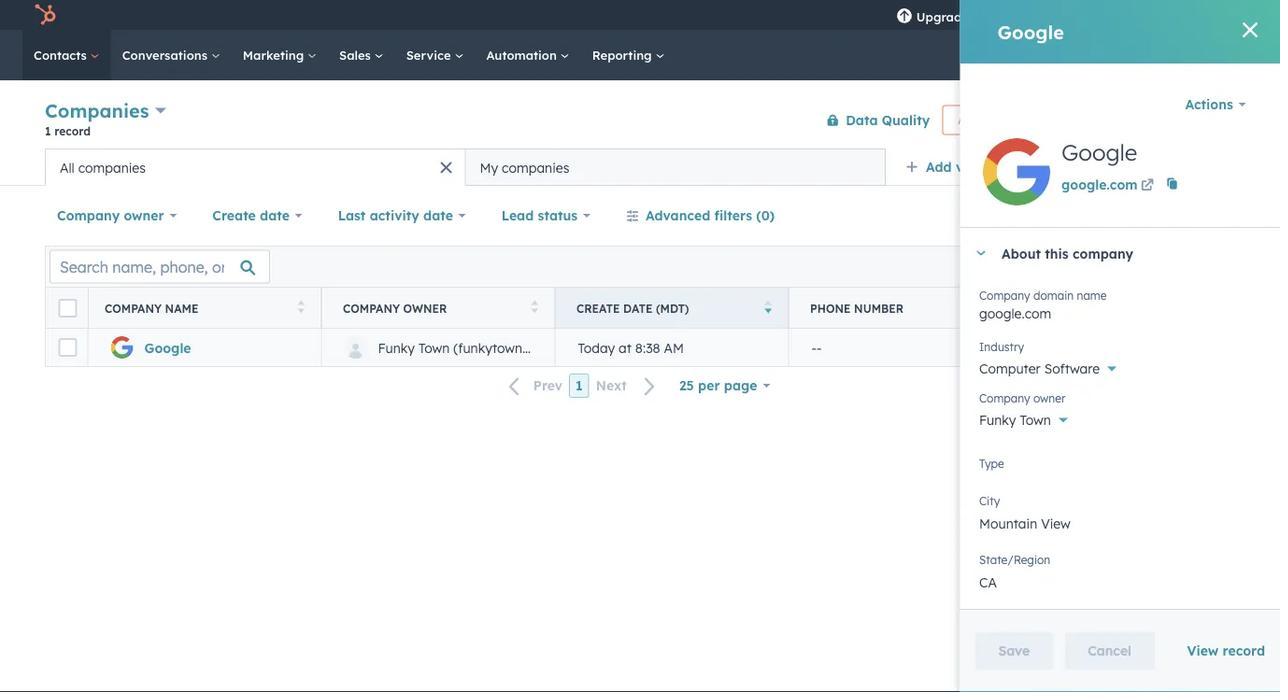 Task type: vqa. For each thing, say whether or not it's contained in the screenshot.
Automation at left top
yes



Task type: describe. For each thing, give the bounding box(es) containing it.
computer software button
[[979, 350, 1262, 381]]

at
[[619, 340, 632, 356]]

marketing link
[[232, 30, 328, 80]]

2 date from the left
[[423, 207, 453, 224]]

add view (2/5)
[[926, 159, 1023, 175]]

25
[[679, 378, 694, 394]]

next
[[596, 378, 627, 394]]

last activity date
[[338, 207, 453, 224]]

service
[[406, 47, 455, 63]]

sales link
[[328, 30, 395, 80]]

page
[[724, 378, 758, 394]]

sales
[[339, 47, 374, 63]]

export button
[[1068, 255, 1128, 279]]

-- button
[[789, 329, 1023, 366]]

preview
[[311, 353, 352, 367]]

upgrade
[[917, 9, 969, 24]]

export
[[1081, 260, 1116, 274]]

all for all views
[[1058, 159, 1075, 175]]

name inside company domain name google.com
[[1077, 288, 1107, 302]]

cancel button
[[1065, 633, 1155, 670]]

state/region
[[979, 553, 1050, 567]]

all companies
[[60, 159, 146, 176]]

1 vertical spatial company owner
[[343, 301, 447, 315]]

1 press to sort. element from the left
[[298, 300, 305, 316]]

company name
[[105, 301, 199, 315]]

conversations
[[122, 47, 211, 63]]

phone
[[810, 301, 851, 315]]

town for funky town (funkytownclown1@gmail.com)
[[419, 340, 450, 356]]

funky for funky town (funkytownclown1@gmail.com)
[[378, 340, 415, 356]]

create date (mdt)
[[577, 301, 689, 315]]

2 link opens in a new window image from the top
[[1141, 180, 1154, 193]]

all views link
[[1046, 149, 1127, 186]]

press to sort. image
[[531, 300, 538, 314]]

0 horizontal spatial name
[[165, 301, 199, 315]]

funky town
[[979, 412, 1051, 429]]

about this company
[[1001, 245, 1133, 261]]

add view (2/5) button
[[894, 149, 1046, 186]]

marketplaces image
[[1035, 8, 1051, 25]]

company inside popup button
[[57, 207, 120, 224]]

create date button
[[200, 197, 315, 235]]

software
[[1044, 361, 1100, 377]]

advanced filters (0)
[[646, 207, 775, 224]]

City text field
[[979, 505, 1262, 542]]

add
[[926, 159, 952, 175]]

2 vertical spatial owner
[[1033, 391, 1065, 405]]

actions button inside the companies banner
[[942, 105, 1024, 135]]

1 vertical spatial google
[[1061, 138, 1137, 166]]

automation
[[486, 47, 561, 63]]

(2/5)
[[990, 159, 1023, 175]]

press to sort. element for phone number
[[999, 300, 1006, 316]]

activity
[[370, 207, 419, 224]]

(0)
[[756, 207, 775, 224]]

google.com link
[[1061, 170, 1157, 198]]

last for last activity date
[[338, 207, 366, 224]]

25 per page
[[679, 378, 758, 394]]

1 date from the left
[[260, 207, 290, 224]]

25 per page button
[[667, 367, 783, 405]]

calling icon image
[[995, 7, 1012, 24]]

(funkytownclown1@gmail.com)
[[453, 340, 645, 356]]

actions for actions "popup button" inside the the companies banner
[[958, 113, 997, 127]]

Search name, phone, or domain search field
[[50, 250, 270, 284]]

preview button
[[299, 348, 364, 372]]

cancel
[[1088, 643, 1132, 659]]

my companies button
[[465, 149, 886, 186]]

advanced
[[646, 207, 711, 224]]

help image
[[1074, 8, 1091, 25]]

settings image
[[1105, 8, 1122, 25]]

1 (mdt) from the left
[[656, 301, 689, 315]]

2 press to sort. image from the left
[[999, 300, 1006, 314]]

0 vertical spatial google
[[998, 20, 1064, 43]]

funky town (funkytownclown1@gmail.com) button
[[322, 329, 645, 366]]

google link
[[144, 340, 191, 356]]

lead status
[[502, 207, 578, 224]]

number
[[854, 301, 904, 315]]

computer
[[979, 361, 1041, 377]]

about
[[1001, 245, 1041, 261]]

edit button
[[983, 138, 1050, 212]]

1 horizontal spatial actions button
[[1173, 86, 1258, 123]]

2 - from the left
[[817, 340, 822, 356]]

notifications button
[[1129, 0, 1161, 30]]

companies for my companies
[[502, 159, 570, 176]]

contacts
[[34, 47, 90, 63]]

save button
[[975, 633, 1054, 670]]

State/Region text field
[[979, 564, 1262, 601]]

create for create company
[[1132, 113, 1167, 127]]

my companies
[[480, 159, 570, 176]]

2 date from the left
[[1135, 301, 1164, 315]]

companies for all companies
[[78, 159, 146, 176]]

last activity date (mdt)
[[1044, 301, 1200, 315]]

views
[[1079, 159, 1115, 175]]

create company
[[1132, 113, 1220, 127]]

reporting link
[[581, 30, 676, 80]]

2 vertical spatial google
[[144, 340, 191, 356]]

marketing
[[243, 47, 308, 63]]

create company button
[[1116, 105, 1236, 135]]

today
[[578, 340, 615, 356]]

conversations link
[[111, 30, 232, 80]]

view
[[1187, 643, 1219, 659]]

record for view record
[[1223, 643, 1266, 659]]

actions for actions "popup button" to the right
[[1185, 96, 1233, 113]]

advanced filters (0) button
[[614, 197, 787, 235]]

hubspot image
[[34, 4, 56, 26]]



Task type: locate. For each thing, give the bounding box(es) containing it.
company owner up the preview button
[[343, 301, 447, 315]]

lead
[[502, 207, 534, 224]]

0 vertical spatial 1
[[45, 124, 51, 138]]

2 vertical spatial create
[[577, 301, 620, 315]]

last inside popup button
[[338, 207, 366, 224]]

1 horizontal spatial 1
[[576, 378, 583, 394]]

save
[[999, 643, 1030, 659]]

0 vertical spatial town
[[419, 340, 450, 356]]

0 horizontal spatial (mdt)
[[656, 301, 689, 315]]

create inside button
[[1132, 113, 1167, 127]]

funky inside button
[[378, 340, 415, 356]]

1 horizontal spatial create
[[577, 301, 620, 315]]

reporting
[[592, 47, 656, 63]]

owner down computer software
[[1033, 391, 1065, 405]]

1 horizontal spatial all
[[1058, 159, 1075, 175]]

funky right 'preview'
[[378, 340, 415, 356]]

1 vertical spatial funky
[[979, 412, 1016, 429]]

search button
[[1232, 39, 1264, 71]]

date down all companies button
[[260, 207, 290, 224]]

today at 8:38 am
[[578, 340, 684, 356]]

actions up create company
[[1185, 96, 1233, 113]]

1 horizontal spatial company
[[1170, 113, 1220, 127]]

lead status button
[[489, 197, 603, 235]]

1 record
[[45, 124, 91, 138]]

press to sort. image up industry
[[999, 300, 1006, 314]]

google left help icon
[[998, 20, 1064, 43]]

2 horizontal spatial create
[[1132, 113, 1167, 127]]

0 vertical spatial last
[[338, 207, 366, 224]]

google.com up industry
[[979, 306, 1051, 322]]

contacts link
[[22, 30, 111, 80]]

create inside popup button
[[212, 207, 256, 224]]

0 vertical spatial owner
[[124, 207, 164, 224]]

all inside 'link'
[[1058, 159, 1075, 175]]

company down about
[[979, 288, 1030, 302]]

company owner down all companies
[[57, 207, 164, 224]]

1 horizontal spatial name
[[1077, 288, 1107, 302]]

owner up funky town (funkytownclown1@gmail.com) button
[[403, 301, 447, 315]]

companies banner
[[45, 96, 1236, 149]]

notifications image
[[1136, 8, 1153, 25]]

name up google 'link'
[[165, 301, 199, 315]]

create down all companies button
[[212, 207, 256, 224]]

date right activity
[[423, 207, 453, 224]]

funky for funky town
[[979, 412, 1016, 429]]

0 horizontal spatial company
[[1073, 245, 1133, 261]]

close image
[[1243, 22, 1258, 37]]

pagination navigation
[[498, 374, 667, 399]]

2 vertical spatial company owner
[[979, 391, 1065, 405]]

0 horizontal spatial last
[[338, 207, 366, 224]]

company up funky town
[[979, 391, 1030, 405]]

press to sort. element for company owner
[[531, 300, 538, 316]]

companies button
[[45, 97, 166, 124]]

last activity date button
[[326, 197, 478, 235]]

press to sort. element
[[298, 300, 305, 316], [531, 300, 538, 316], [999, 300, 1006, 316]]

1 inside button
[[576, 378, 583, 394]]

0 horizontal spatial funky
[[378, 340, 415, 356]]

(mdt) right activity
[[1167, 301, 1200, 315]]

quality
[[882, 112, 930, 128]]

actions inside the companies banner
[[958, 113, 997, 127]]

google
[[998, 20, 1064, 43], [1061, 138, 1137, 166], [144, 340, 191, 356]]

actions button
[[1173, 86, 1258, 123], [942, 105, 1024, 135]]

company right 'this' on the top of page
[[1073, 245, 1133, 261]]

all inside button
[[60, 159, 75, 176]]

1 horizontal spatial date
[[423, 207, 453, 224]]

prev
[[533, 378, 563, 394]]

funky town image
[[1176, 7, 1193, 23]]

company down all companies
[[57, 207, 120, 224]]

(mdt)
[[656, 301, 689, 315], [1167, 301, 1200, 315]]

--
[[812, 340, 822, 356]]

help button
[[1066, 0, 1098, 30]]

1 link opens in a new window image from the top
[[1141, 175, 1154, 198]]

1 vertical spatial actions
[[958, 113, 997, 127]]

0 horizontal spatial press to sort. image
[[298, 300, 305, 314]]

actions button down search image
[[1173, 86, 1258, 123]]

actions button up add view (2/5)
[[942, 105, 1024, 135]]

company owner inside popup button
[[57, 207, 164, 224]]

all views
[[1058, 159, 1115, 175]]

1 companies from the left
[[78, 159, 146, 176]]

1 horizontal spatial company owner
[[343, 301, 447, 315]]

1 - from the left
[[812, 340, 817, 356]]

1 horizontal spatial owner
[[403, 301, 447, 315]]

menu containing funky
[[883, 0, 1258, 30]]

menu item
[[982, 0, 986, 30]]

funky
[[1196, 7, 1228, 22]]

company down search name, phone, or domain search box on the top left of the page
[[105, 301, 162, 315]]

2 companies from the left
[[502, 159, 570, 176]]

1 horizontal spatial (mdt)
[[1167, 301, 1200, 315]]

city
[[979, 494, 1000, 508]]

data
[[846, 112, 878, 128]]

2 press to sort. element from the left
[[531, 300, 538, 316]]

create for create date
[[212, 207, 256, 224]]

1 press to sort. image from the left
[[298, 300, 305, 314]]

company inside the about this company dropdown button
[[1073, 245, 1133, 261]]

0 vertical spatial google.com
[[1061, 177, 1138, 193]]

0 horizontal spatial google.com
[[979, 306, 1051, 322]]

1 horizontal spatial press to sort. image
[[999, 300, 1006, 314]]

actions up add view (2/5)
[[958, 113, 997, 127]]

create date
[[212, 207, 290, 224]]

press to sort. image
[[298, 300, 305, 314], [999, 300, 1006, 314]]

1 horizontal spatial date
[[1135, 301, 1164, 315]]

all down 1 record
[[60, 159, 75, 176]]

0 vertical spatial company owner
[[57, 207, 164, 224]]

1 horizontal spatial actions
[[1185, 96, 1233, 113]]

town inside button
[[419, 340, 450, 356]]

owner up search name, phone, or domain search box on the top left of the page
[[124, 207, 164, 224]]

press to sort. element up the preview button
[[298, 300, 305, 316]]

company inside create company button
[[1170, 113, 1220, 127]]

1 vertical spatial create
[[212, 207, 256, 224]]

1 date from the left
[[624, 301, 653, 315]]

2 horizontal spatial owner
[[1033, 391, 1065, 405]]

0 horizontal spatial create
[[212, 207, 256, 224]]

funky town button
[[979, 402, 1262, 433]]

Search HubSpot search field
[[1018, 39, 1247, 71]]

google down company name
[[144, 340, 191, 356]]

1 for 1 record
[[45, 124, 51, 138]]

last
[[338, 207, 366, 224], [1044, 301, 1072, 315]]

create up today
[[577, 301, 620, 315]]

view
[[956, 159, 986, 175]]

filters
[[715, 207, 752, 224]]

company up the preview button
[[343, 301, 400, 315]]

companies right my
[[502, 159, 570, 176]]

my
[[480, 159, 498, 176]]

0 vertical spatial record
[[54, 124, 91, 138]]

1 for 1
[[576, 378, 583, 394]]

data quality button
[[814, 101, 931, 139]]

press to sort. element up (funkytownclown1@gmail.com)
[[531, 300, 538, 316]]

1 horizontal spatial funky
[[979, 412, 1016, 429]]

1 horizontal spatial last
[[1044, 301, 1072, 315]]

all for all companies
[[60, 159, 75, 176]]

0 horizontal spatial date
[[624, 301, 653, 315]]

1 inside the companies banner
[[45, 124, 51, 138]]

town
[[419, 340, 450, 356], [1020, 412, 1051, 429]]

marketplaces button
[[1023, 0, 1063, 30]]

view record link
[[1187, 643, 1266, 659]]

industry
[[979, 340, 1024, 354]]

create
[[1132, 113, 1167, 127], [212, 207, 256, 224], [577, 301, 620, 315]]

company owner up funky town
[[979, 391, 1065, 405]]

descending sort. press to sort ascending. image
[[765, 300, 772, 314]]

1 right prev
[[576, 378, 583, 394]]

8:38
[[635, 340, 661, 356]]

0 vertical spatial actions
[[1185, 96, 1233, 113]]

actions
[[1185, 96, 1233, 113], [958, 113, 997, 127]]

settings link
[[1102, 5, 1125, 25]]

all
[[1058, 159, 1075, 175], [60, 159, 75, 176]]

google.com down views
[[1061, 177, 1138, 193]]

all companies button
[[45, 149, 465, 186]]

1 vertical spatial owner
[[403, 301, 447, 315]]

0 vertical spatial create
[[1132, 113, 1167, 127]]

activity
[[1076, 301, 1131, 315]]

press to sort. element up industry
[[999, 300, 1006, 316]]

create down 'search hubspot' search box
[[1132, 113, 1167, 127]]

0 horizontal spatial 1
[[45, 124, 51, 138]]

1 horizontal spatial town
[[1020, 412, 1051, 429]]

link opens in a new window image right views
[[1141, 175, 1154, 198]]

1 vertical spatial company
[[1073, 245, 1133, 261]]

am
[[664, 340, 684, 356]]

funky up type
[[979, 412, 1016, 429]]

company inside company domain name google.com
[[979, 288, 1030, 302]]

service link
[[395, 30, 475, 80]]

0 horizontal spatial all
[[60, 159, 75, 176]]

1 vertical spatial record
[[1223, 643, 1266, 659]]

google up google.com link
[[1061, 138, 1137, 166]]

funky button
[[1164, 0, 1256, 30]]

1 button
[[569, 374, 589, 398]]

2 horizontal spatial press to sort. element
[[999, 300, 1006, 316]]

next button
[[589, 374, 667, 399]]

about this company button
[[960, 228, 1262, 279]]

1 vertical spatial 1
[[576, 378, 583, 394]]

link opens in a new window image
[[1141, 175, 1154, 198], [1141, 180, 1154, 193]]

0 horizontal spatial actions
[[958, 113, 997, 127]]

record for 1 record
[[54, 124, 91, 138]]

menu
[[883, 0, 1258, 30]]

1 vertical spatial google.com
[[979, 306, 1051, 322]]

record inside the companies banner
[[54, 124, 91, 138]]

date
[[260, 207, 290, 224], [423, 207, 453, 224]]

company
[[57, 207, 120, 224], [979, 288, 1030, 302], [105, 301, 162, 315], [343, 301, 400, 315], [979, 391, 1030, 405]]

1 down companies
[[45, 124, 51, 138]]

date right activity
[[1135, 301, 1164, 315]]

descending sort. press to sort ascending. element
[[765, 300, 772, 316]]

(mdt) up am
[[656, 301, 689, 315]]

name
[[1077, 288, 1107, 302], [165, 301, 199, 315]]

funky inside popup button
[[979, 412, 1016, 429]]

owner inside popup button
[[124, 207, 164, 224]]

company down 'search hubspot' search box
[[1170, 113, 1220, 127]]

search image
[[1241, 49, 1254, 62]]

automation link
[[475, 30, 581, 80]]

last for last activity date (mdt)
[[1044, 301, 1072, 315]]

1
[[45, 124, 51, 138], [576, 378, 583, 394]]

0 horizontal spatial company owner
[[57, 207, 164, 224]]

1 all from the left
[[1058, 159, 1075, 175]]

caret image
[[975, 251, 987, 256]]

view record
[[1187, 643, 1266, 659]]

create for create date (mdt)
[[577, 301, 620, 315]]

1 horizontal spatial record
[[1223, 643, 1266, 659]]

record down companies
[[54, 124, 91, 138]]

1 horizontal spatial google.com
[[1061, 177, 1138, 193]]

2 all from the left
[[60, 159, 75, 176]]

upgrade image
[[896, 8, 913, 25]]

date up today at 8:38 am
[[624, 301, 653, 315]]

all left views
[[1058, 159, 1075, 175]]

0 horizontal spatial press to sort. element
[[298, 300, 305, 316]]

domain
[[1033, 288, 1074, 302]]

0 vertical spatial funky
[[378, 340, 415, 356]]

computer software
[[979, 361, 1100, 377]]

town for funky town
[[1020, 412, 1051, 429]]

0 horizontal spatial owner
[[124, 207, 164, 224]]

name down export button
[[1077, 288, 1107, 302]]

companies up company owner popup button
[[78, 159, 146, 176]]

type
[[979, 457, 1004, 471]]

0 horizontal spatial record
[[54, 124, 91, 138]]

1 horizontal spatial press to sort. element
[[531, 300, 538, 316]]

town inside popup button
[[1020, 412, 1051, 429]]

press to sort. image up the preview button
[[298, 300, 305, 314]]

1 vertical spatial town
[[1020, 412, 1051, 429]]

link opens in a new window image right all views 'link'
[[1141, 180, 1154, 193]]

2 horizontal spatial company owner
[[979, 391, 1065, 405]]

status
[[538, 207, 578, 224]]

3 press to sort. element from the left
[[999, 300, 1006, 316]]

0 horizontal spatial companies
[[78, 159, 146, 176]]

0 horizontal spatial actions button
[[942, 105, 1024, 135]]

date
[[624, 301, 653, 315], [1135, 301, 1164, 315]]

per
[[698, 378, 720, 394]]

funky town (funkytownclown1@gmail.com)
[[378, 340, 645, 356]]

1 vertical spatial last
[[1044, 301, 1072, 315]]

1 horizontal spatial companies
[[502, 159, 570, 176]]

data quality
[[846, 112, 930, 128]]

record right the view
[[1223, 643, 1266, 659]]

0 vertical spatial company
[[1170, 113, 1220, 127]]

google.com inside company domain name google.com
[[979, 306, 1051, 322]]

0 horizontal spatial date
[[260, 207, 290, 224]]

hubspot link
[[22, 4, 70, 26]]

company owner
[[57, 207, 164, 224], [343, 301, 447, 315], [979, 391, 1065, 405]]

0 horizontal spatial town
[[419, 340, 450, 356]]

prev button
[[498, 374, 569, 399]]

2 (mdt) from the left
[[1167, 301, 1200, 315]]



